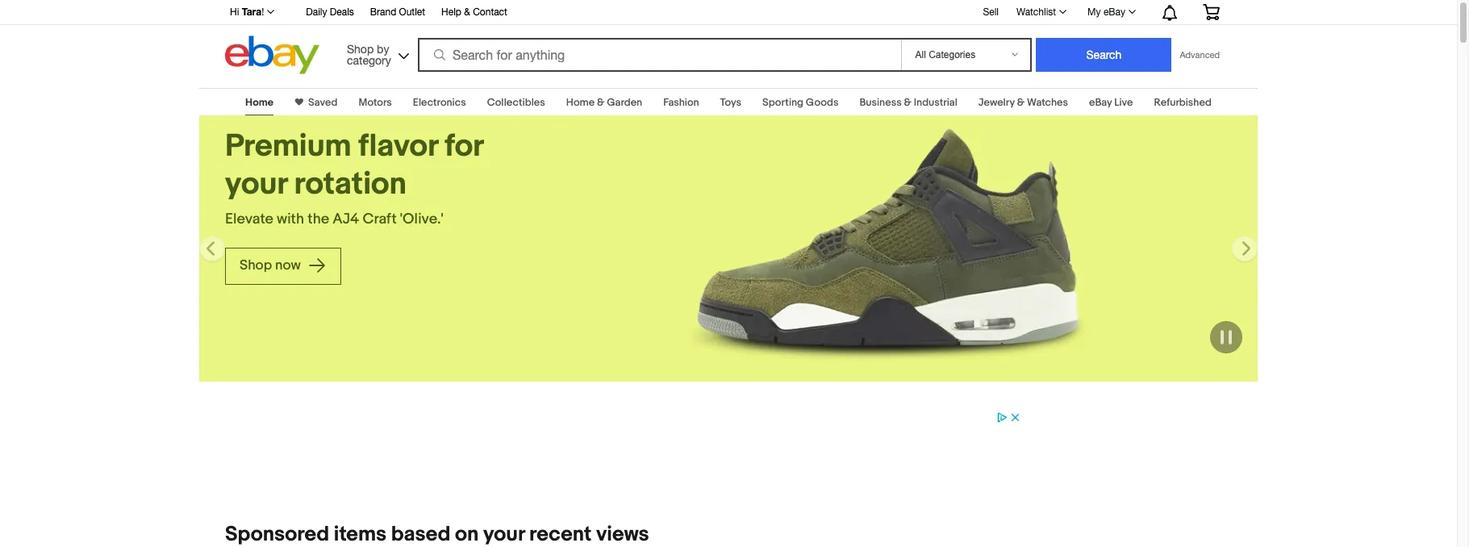 Task type: locate. For each thing, give the bounding box(es) containing it.
toys link
[[720, 109, 742, 122]]

ebay inside premium flavor for your rotation main content
[[1089, 109, 1112, 122]]

0 horizontal spatial shop
[[240, 270, 272, 286]]

jewelry & watches
[[979, 109, 1068, 122]]

motors link
[[359, 109, 392, 122]]

'olive.'
[[400, 223, 444, 241]]

live
[[1114, 109, 1133, 122]]

ebay right my
[[1104, 19, 1126, 31]]

motors
[[359, 109, 392, 122]]

advertisement region inside premium flavor for your rotation main content
[[435, 423, 1022, 496]]

aj4
[[333, 223, 359, 241]]

saved
[[308, 109, 338, 122]]

shop inside shop now link
[[240, 270, 272, 286]]

1 horizontal spatial home
[[566, 109, 595, 122]]

now
[[275, 270, 301, 286]]

& inside account navigation
[[464, 19, 470, 31]]

refurbished
[[1154, 109, 1212, 122]]

daily deals link
[[306, 17, 354, 35]]

business
[[860, 109, 902, 122]]

0 vertical spatial advertisement region
[[337, 0, 1120, 24]]

your shopping cart image
[[1202, 17, 1221, 33]]

1 vertical spatial ebay
[[1089, 109, 1112, 122]]

shop by category banner
[[221, 13, 1232, 91]]

for
[[445, 140, 483, 178]]

shop left now
[[240, 270, 272, 286]]

craft
[[363, 223, 397, 241]]

0 vertical spatial ebay
[[1104, 19, 1126, 31]]

help & contact link
[[441, 17, 507, 35]]

home up premium at the top of page
[[245, 109, 274, 122]]

ebay left live
[[1089, 109, 1112, 122]]

by
[[377, 55, 389, 68]]

1 horizontal spatial shop
[[347, 55, 374, 68]]

ebay
[[1104, 19, 1126, 31], [1089, 109, 1112, 122]]

Search for anything text field
[[420, 52, 898, 83]]

& right help on the top of page
[[464, 19, 470, 31]]

hi tara !
[[230, 18, 264, 31]]

& left garden
[[597, 109, 605, 122]]

refurbished link
[[1154, 109, 1212, 122]]

rotation
[[294, 178, 407, 216]]

1 home from the left
[[245, 109, 274, 122]]

& for contact
[[464, 19, 470, 31]]

jewelry
[[979, 109, 1015, 122]]

home for home
[[245, 109, 274, 122]]

0 horizontal spatial home
[[245, 109, 274, 122]]

& right business
[[904, 109, 912, 122]]

sporting
[[763, 109, 804, 122]]

sell link
[[976, 19, 1006, 30]]

home
[[245, 109, 274, 122], [566, 109, 595, 122]]

account navigation
[[221, 13, 1232, 38]]

daily
[[306, 19, 327, 31]]

home & garden
[[566, 109, 642, 122]]

sporting goods link
[[763, 109, 839, 122]]

None submit
[[1036, 51, 1172, 85]]

2 home from the left
[[566, 109, 595, 122]]

home for home & garden
[[566, 109, 595, 122]]

with
[[277, 223, 304, 241]]

shop now
[[240, 270, 304, 286]]

advertisement region
[[337, 0, 1120, 24], [435, 423, 1022, 496]]

& for industrial
[[904, 109, 912, 122]]

brand
[[370, 19, 396, 31]]

0 vertical spatial shop
[[347, 55, 374, 68]]

& right the jewelry
[[1017, 109, 1025, 122]]

home left garden
[[566, 109, 595, 122]]

jewelry & watches link
[[979, 109, 1068, 122]]

fashion
[[663, 109, 699, 122]]

the
[[308, 223, 329, 241]]

help
[[441, 19, 461, 31]]

1 vertical spatial shop
[[240, 270, 272, 286]]

shop
[[347, 55, 374, 68], [240, 270, 272, 286]]

shop for shop by category
[[347, 55, 374, 68]]

shop inside the shop by category
[[347, 55, 374, 68]]

my ebay
[[1088, 19, 1126, 31]]

&
[[464, 19, 470, 31], [597, 109, 605, 122], [904, 109, 912, 122], [1017, 109, 1025, 122]]

saved link
[[303, 109, 338, 122]]

watchlist link
[[1008, 15, 1074, 35]]

contact
[[473, 19, 507, 31]]

deals
[[330, 19, 354, 31]]

shop left by
[[347, 55, 374, 68]]

1 vertical spatial advertisement region
[[435, 423, 1022, 496]]



Task type: describe. For each thing, give the bounding box(es) containing it.
ebay live link
[[1089, 109, 1133, 122]]

outlet
[[399, 19, 425, 31]]

daily deals
[[306, 19, 354, 31]]

shop for shop now
[[240, 270, 272, 286]]

industrial
[[914, 109, 958, 122]]

electronics
[[413, 109, 466, 122]]

help & contact
[[441, 19, 507, 31]]

my ebay link
[[1079, 15, 1143, 35]]

home & garden link
[[566, 109, 642, 122]]

business & industrial link
[[860, 109, 958, 122]]

your
[[225, 178, 287, 216]]

fashion link
[[663, 109, 699, 122]]

elevate
[[225, 223, 274, 241]]

my
[[1088, 19, 1101, 31]]

shop by category button
[[340, 49, 412, 83]]

premium flavor for your rotation main content
[[0, 91, 1457, 547]]

premium
[[225, 140, 352, 178]]

business & industrial
[[860, 109, 958, 122]]

garden
[[607, 109, 642, 122]]

collectibles
[[487, 109, 545, 122]]

electronics link
[[413, 109, 466, 122]]

open button
[[1061, 3, 1117, 21]]

goods
[[806, 109, 839, 122]]

category
[[347, 66, 391, 79]]

!
[[262, 19, 264, 31]]

tara
[[242, 18, 262, 31]]

premium flavor for your rotation link
[[225, 140, 493, 217]]

shop now link
[[225, 260, 341, 297]]

brand outlet link
[[370, 17, 425, 35]]

premium flavor for your rotation elevate with the aj4 craft 'olive.'
[[225, 140, 483, 241]]

collectibles link
[[487, 109, 545, 122]]

& for garden
[[597, 109, 605, 122]]

flavor
[[358, 140, 438, 178]]

watches
[[1027, 109, 1068, 122]]

hi
[[230, 19, 239, 31]]

shop by category
[[347, 55, 391, 79]]

& for watches
[[1017, 109, 1025, 122]]

open
[[1067, 6, 1094, 19]]

brand outlet
[[370, 19, 425, 31]]

ebay inside my ebay link
[[1104, 19, 1126, 31]]

ebay live
[[1089, 109, 1133, 122]]

none submit inside shop by category banner
[[1036, 51, 1172, 85]]

watchlist
[[1017, 19, 1056, 31]]

sell
[[983, 19, 999, 30]]

sporting goods
[[763, 109, 839, 122]]

toys
[[720, 109, 742, 122]]



Task type: vqa. For each thing, say whether or not it's contained in the screenshot.
My eBay link
yes



